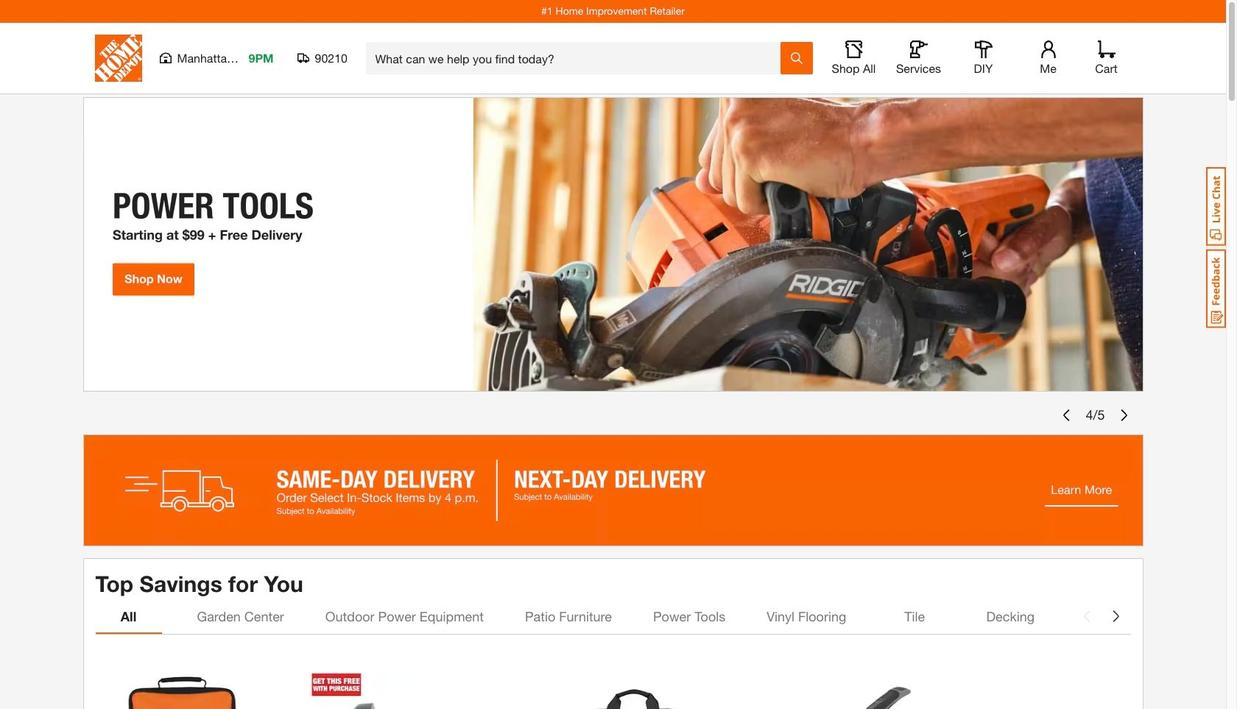 Task type: vqa. For each thing, say whether or not it's contained in the screenshot.
Choose Options corresponding to Birthday
no



Task type: describe. For each thing, give the bounding box(es) containing it.
m12 fuel 12-volt lithium-ion brushless cordless hammer drill and impact driver combo kit w/2 batteries and bag (2-tool) image
[[514, 653, 712, 709]]

digital-endcap-tabs tab list
[[95, 599, 1072, 634]]

next slide image
[[1119, 409, 1130, 421]]

What can we help you find today? search field
[[375, 43, 780, 74]]

18v lithium-ion (2) 4.0 ah battery starter kit with charger and bag image
[[95, 653, 293, 709]]



Task type: locate. For each thing, give the bounding box(es) containing it.
live chat image
[[1207, 167, 1227, 246]]

previous slide image
[[1061, 409, 1073, 421]]

feedback link image
[[1207, 249, 1227, 329]]

the home depot logo image
[[95, 35, 142, 82]]

daytona stainless steel outdoor kitchen griddle spatula image
[[724, 653, 922, 709]]

sponsored banner image
[[83, 434, 1144, 546]]

m18 18-volt 5.0 ah lithium-ion xc extended capacity battery pack image
[[305, 653, 503, 709]]

13may2024-mw16-hp-bau-hero4-tools-power tools starting at $79 + free 2-day delivery image
[[83, 97, 1144, 392]]

scroll button right image
[[1111, 611, 1122, 622]]



